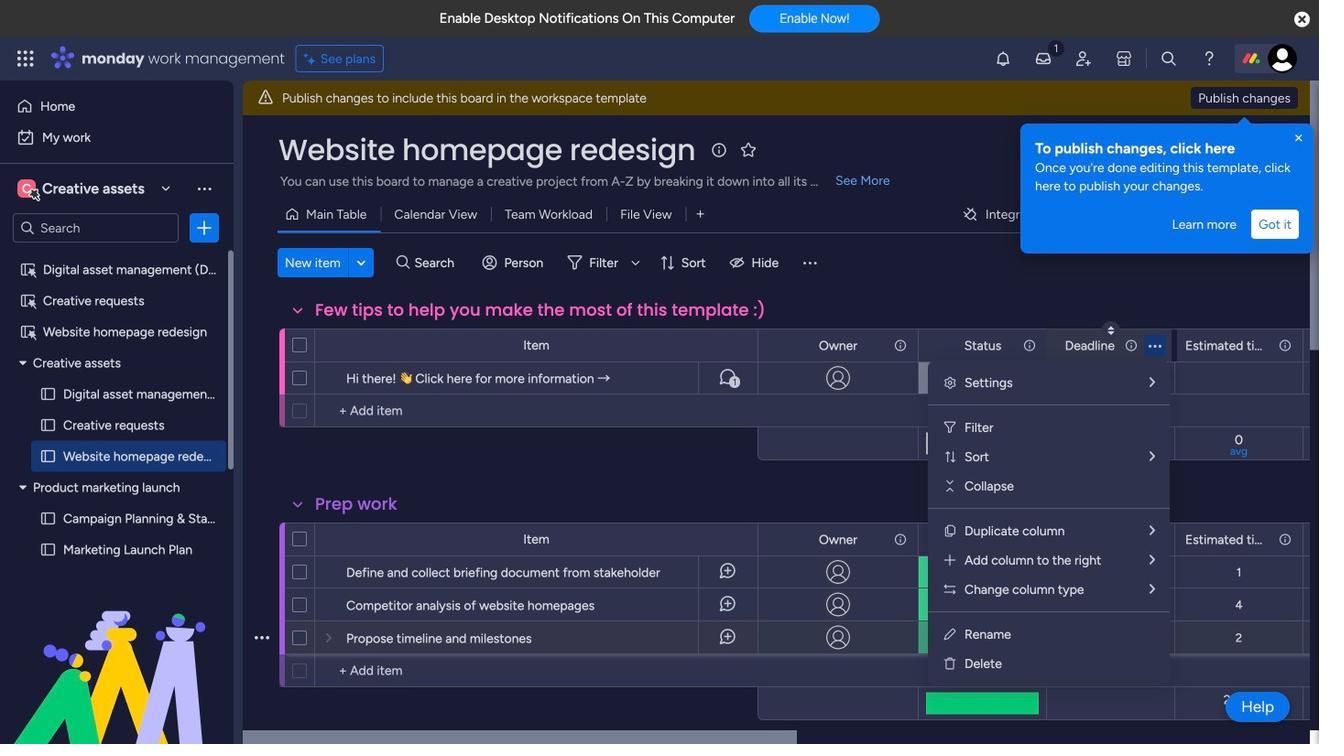 Task type: describe. For each thing, give the bounding box(es) containing it.
notifications image
[[994, 49, 1012, 68]]

update feed image
[[1034, 49, 1053, 68]]

1 public board under template workspace image from the top
[[19, 261, 37, 278]]

add view image
[[697, 208, 704, 221]]

rename image
[[943, 628, 957, 642]]

list arrow image for duplicate column icon
[[1150, 554, 1155, 567]]

change column type image
[[943, 583, 957, 597]]

1 caret down image from the top
[[19, 357, 27, 370]]

options image
[[195, 219, 213, 237]]

2 caret down image from the top
[[19, 481, 27, 494]]

see plans image
[[304, 48, 320, 69]]

v2 search image
[[396, 253, 410, 273]]

arrow down image
[[625, 252, 647, 274]]

2 public board image from the top
[[39, 448, 57, 465]]

dapulse close image
[[1294, 11, 1310, 29]]

2 horizontal spatial column information image
[[1278, 338, 1293, 353]]

2 vertical spatial option
[[0, 253, 234, 257]]

0 horizontal spatial column information image
[[893, 533, 908, 547]]

invite members image
[[1075, 49, 1093, 68]]

v2 done deadline image
[[1053, 564, 1068, 581]]

Search field
[[410, 250, 465, 276]]

show board description image
[[708, 141, 730, 159]]

duplicate column image
[[943, 524, 957, 539]]

menu image
[[801, 254, 819, 272]]

deadline element
[[1080, 529, 1141, 551]]

add to favorites image
[[739, 141, 758, 159]]

list arrow image for filter icon
[[1150, 450, 1155, 464]]

sort image
[[943, 450, 957, 464]]

angle down image
[[357, 256, 366, 270]]



Task type: vqa. For each thing, say whether or not it's contained in the screenshot.
2nd "public board" icon
yes



Task type: locate. For each thing, give the bounding box(es) containing it.
column information image
[[1278, 338, 1293, 353], [893, 533, 908, 547], [1150, 533, 1164, 547]]

lottie animation image
[[0, 560, 234, 745]]

2 vertical spatial public board image
[[39, 541, 57, 559]]

search everything image
[[1160, 49, 1178, 68]]

1 vertical spatial option
[[11, 123, 223, 152]]

0 vertical spatial public board image
[[39, 417, 57, 434]]

heading
[[1035, 138, 1299, 158]]

list arrow image for change column type icon
[[1150, 583, 1155, 596]]

lottie animation element
[[0, 560, 234, 745]]

list box
[[0, 251, 252, 686]]

1 horizontal spatial column information image
[[1150, 533, 1164, 547]]

collapse board header image
[[1263, 207, 1278, 222]]

list arrow image
[[1150, 524, 1155, 538], [1150, 583, 1155, 596]]

workspace image
[[17, 179, 36, 199]]

add column to the right image
[[943, 553, 957, 568]]

public board under template workspace image
[[19, 323, 37, 341]]

1 vertical spatial public board under template workspace image
[[19, 292, 37, 310]]

column information image
[[893, 338, 908, 353], [1022, 338, 1037, 353], [1124, 338, 1139, 353], [1022, 533, 1037, 547], [1278, 533, 1293, 547]]

public board image
[[39, 417, 57, 434], [39, 448, 57, 465]]

caret down image
[[19, 357, 27, 370], [19, 481, 27, 494]]

1 public board image from the top
[[39, 417, 57, 434]]

1 vertical spatial list arrow image
[[1150, 583, 1155, 596]]

settings image
[[943, 376, 957, 390]]

workspace selection element
[[17, 178, 147, 202]]

0 vertical spatial list arrow image
[[1150, 524, 1155, 538]]

list arrow image
[[1150, 376, 1155, 389], [1150, 450, 1155, 464], [1150, 554, 1155, 567]]

2 vertical spatial list arrow image
[[1150, 554, 1155, 567]]

1 public board image from the top
[[39, 386, 57, 403]]

0 vertical spatial public board under template workspace image
[[19, 261, 37, 278]]

sort asc image
[[1108, 325, 1114, 336]]

1 list arrow image from the top
[[1150, 376, 1155, 389]]

2 list arrow image from the top
[[1150, 583, 1155, 596]]

1 vertical spatial list arrow image
[[1150, 450, 1155, 464]]

2 list arrow image from the top
[[1150, 450, 1155, 464]]

sort desc image
[[1108, 325, 1114, 336]]

1 vertical spatial public board image
[[39, 448, 57, 465]]

john smith image
[[1268, 44, 1297, 73]]

1 vertical spatial public board image
[[39, 510, 57, 528]]

None field
[[274, 131, 700, 169], [311, 299, 770, 322], [814, 336, 862, 356], [960, 336, 1006, 356], [1060, 336, 1119, 356], [1181, 336, 1273, 356], [311, 493, 402, 517], [814, 530, 862, 550], [960, 530, 1006, 550], [1181, 530, 1273, 550], [274, 131, 700, 169], [311, 299, 770, 322], [814, 336, 862, 356], [960, 336, 1006, 356], [1060, 336, 1119, 356], [1181, 336, 1273, 356], [311, 493, 402, 517], [814, 530, 862, 550], [960, 530, 1006, 550], [1181, 530, 1273, 550]]

2 public board under template workspace image from the top
[[19, 292, 37, 310]]

list arrow image for duplicate column icon
[[1150, 524, 1155, 538]]

workspace options image
[[195, 179, 213, 198]]

board activity image
[[1118, 139, 1140, 161]]

3 list arrow image from the top
[[1150, 554, 1155, 567]]

Search in workspace field
[[38, 218, 153, 239]]

public board image
[[39, 386, 57, 403], [39, 510, 57, 528], [39, 541, 57, 559]]

2 public board image from the top
[[39, 510, 57, 528]]

0 vertical spatial public board image
[[39, 386, 57, 403]]

0 vertical spatial caret down image
[[19, 357, 27, 370]]

close image
[[1292, 131, 1306, 146]]

help image
[[1200, 49, 1218, 68]]

v2 done deadline image
[[1053, 596, 1068, 614]]

select product image
[[16, 49, 35, 68]]

1 vertical spatial caret down image
[[19, 481, 27, 494]]

public board under template workspace image
[[19, 261, 37, 278], [19, 292, 37, 310]]

1 list arrow image from the top
[[1150, 524, 1155, 538]]

3 public board image from the top
[[39, 541, 57, 559]]

filter image
[[943, 420, 957, 435]]

1 image
[[1048, 38, 1064, 58]]

collapse image
[[943, 479, 957, 494]]

0 vertical spatial list arrow image
[[1150, 376, 1155, 389]]

delete image
[[943, 657, 957, 671]]

option
[[11, 92, 223, 121], [11, 123, 223, 152], [0, 253, 234, 257]]

0 vertical spatial option
[[11, 92, 223, 121]]

monday marketplace image
[[1115, 49, 1133, 68]]



